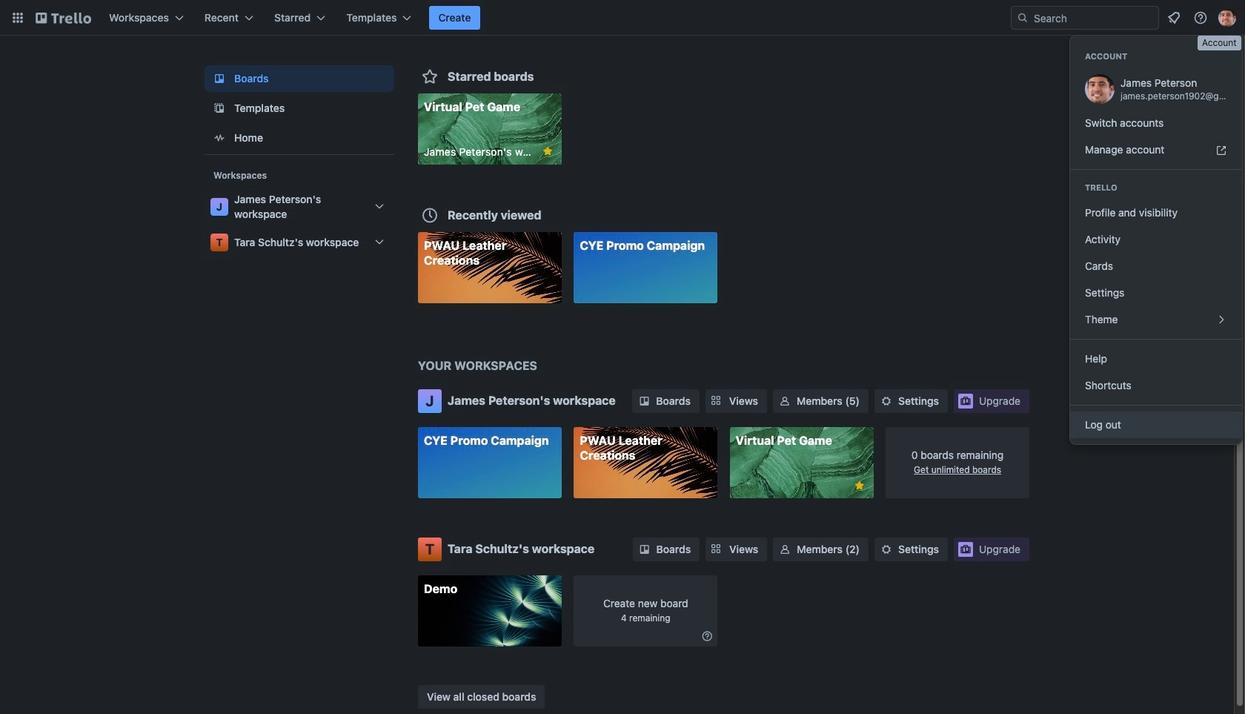 Task type: vqa. For each thing, say whether or not it's contained in the screenshot.
0 notifications image
yes



Task type: describe. For each thing, give the bounding box(es) containing it.
1 horizontal spatial click to unstar this board. it will be removed from your starred list. image
[[853, 479, 867, 492]]

2 sm image from the left
[[778, 542, 793, 557]]

0 horizontal spatial click to unstar this board. it will be removed from your starred list. image
[[541, 145, 555, 158]]

board image
[[211, 70, 228, 87]]

james peterson (jamespeterson93) image
[[1086, 74, 1115, 104]]

james peterson (jamespeterson93) image
[[1219, 9, 1237, 27]]

home image
[[211, 129, 228, 147]]

search image
[[1017, 12, 1029, 24]]

open information menu image
[[1194, 10, 1209, 25]]

template board image
[[211, 99, 228, 117]]



Task type: locate. For each thing, give the bounding box(es) containing it.
1 vertical spatial click to unstar this board. it will be removed from your starred list. image
[[853, 479, 867, 492]]

click to unstar this board. it will be removed from your starred list. image
[[541, 145, 555, 158], [853, 479, 867, 492]]

sm image
[[637, 542, 652, 557], [778, 542, 793, 557]]

sm image
[[637, 394, 652, 409], [778, 394, 793, 409], [879, 394, 894, 409], [879, 542, 894, 557], [700, 628, 715, 643]]

1 sm image from the left
[[637, 542, 652, 557]]

0 horizontal spatial sm image
[[637, 542, 652, 557]]

0 vertical spatial click to unstar this board. it will be removed from your starred list. image
[[541, 145, 555, 158]]

0 notifications image
[[1166, 9, 1183, 27]]

back to home image
[[36, 6, 91, 30]]

primary element
[[0, 0, 1246, 36]]

tooltip
[[1198, 36, 1242, 50]]

1 horizontal spatial sm image
[[778, 542, 793, 557]]

Search field
[[1011, 6, 1160, 30]]



